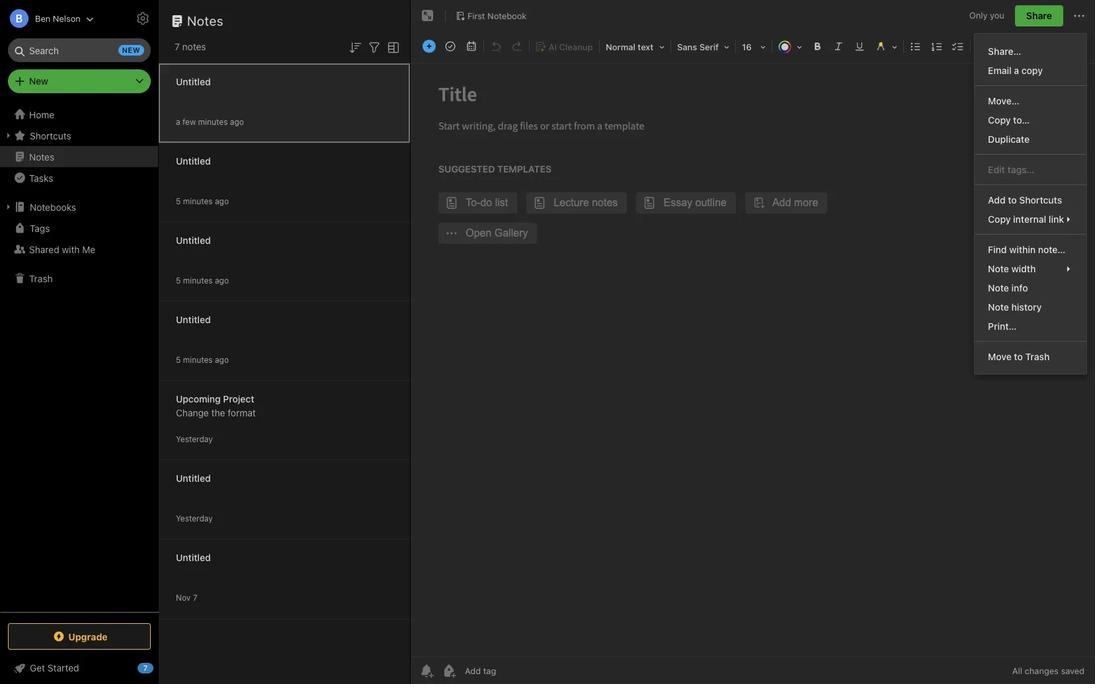 Task type: vqa. For each thing, say whether or not it's contained in the screenshot.
...
no



Task type: describe. For each thing, give the bounding box(es) containing it.
Heading level field
[[601, 37, 669, 56]]

shared
[[29, 244, 59, 255]]

a few minutes ago
[[176, 117, 244, 127]]

email a copy link
[[975, 61, 1086, 80]]

edit
[[988, 164, 1005, 175]]

2 5 minutes ago from the top
[[176, 275, 229, 285]]

text
[[638, 42, 654, 52]]

note width
[[988, 263, 1036, 274]]

you
[[990, 10, 1004, 21]]

new button
[[8, 69, 151, 93]]

new
[[29, 75, 48, 87]]

nov 7
[[176, 593, 197, 603]]

duplicate link
[[975, 130, 1086, 149]]

2 untitled from the top
[[176, 155, 211, 166]]

5 untitled from the top
[[176, 472, 211, 484]]

note width link
[[975, 259, 1086, 278]]

notebook
[[487, 10, 527, 21]]

bulleted list image
[[907, 37, 925, 56]]

first notebook button
[[451, 7, 531, 25]]

home link
[[0, 104, 159, 125]]

0 vertical spatial notes
[[187, 13, 224, 28]]

settings image
[[135, 11, 151, 26]]

7 for 7 notes
[[175, 41, 180, 52]]

changes
[[1025, 666, 1059, 676]]

View options field
[[382, 38, 401, 55]]

normal text
[[606, 42, 654, 52]]

a inside email a copy link
[[1014, 65, 1019, 76]]

ben
[[35, 13, 50, 23]]

change the format
[[176, 407, 256, 418]]

Font size field
[[737, 37, 770, 56]]

Search text field
[[17, 38, 142, 62]]

Font color field
[[774, 37, 807, 56]]

nelson
[[53, 13, 81, 23]]

sans
[[677, 42, 697, 52]]

copy internal link
[[988, 214, 1064, 225]]

copy to…
[[988, 114, 1030, 126]]

share
[[1026, 10, 1052, 21]]

2 horizontal spatial 7
[[193, 593, 197, 603]]

home
[[29, 109, 54, 120]]

first notebook
[[468, 10, 527, 21]]

task image
[[441, 37, 460, 56]]

to for move
[[1014, 351, 1023, 362]]

copy for copy internal link
[[988, 214, 1011, 225]]

few
[[182, 117, 196, 127]]

all changes saved
[[1012, 666, 1084, 676]]

to…
[[1013, 114, 1030, 126]]

share button
[[1015, 5, 1063, 26]]

note info link
[[975, 278, 1086, 298]]

project
[[223, 393, 254, 404]]

to for add
[[1008, 194, 1017, 206]]

tasks button
[[0, 167, 158, 188]]

bold image
[[808, 37, 827, 56]]

add a reminder image
[[419, 663, 434, 679]]

note…
[[1038, 244, 1065, 255]]

first
[[468, 10, 485, 21]]

2 yesterday from the top
[[176, 513, 213, 523]]

get
[[30, 663, 45, 674]]

copy for copy to…
[[988, 114, 1011, 126]]

move to trash link
[[975, 347, 1086, 366]]

add to shortcuts link
[[975, 190, 1086, 210]]

internal
[[1013, 214, 1046, 225]]

move
[[988, 351, 1012, 362]]

upgrade
[[68, 631, 108, 642]]

find within note… link
[[975, 240, 1086, 259]]

normal
[[606, 42, 635, 52]]

add to shortcuts
[[988, 194, 1062, 206]]

edit tags…
[[988, 164, 1034, 175]]

the
[[211, 407, 225, 418]]

serif
[[699, 42, 719, 52]]

more actions image
[[1071, 8, 1087, 24]]

insert link image
[[973, 37, 992, 56]]

get started
[[30, 663, 79, 674]]

with
[[62, 244, 80, 255]]

Add tag field
[[464, 665, 563, 677]]

4 untitled from the top
[[176, 314, 211, 325]]

started
[[48, 663, 79, 674]]

upcoming
[[176, 393, 221, 404]]

new
[[122, 46, 140, 54]]

only
[[969, 10, 988, 21]]

notebooks link
[[0, 196, 158, 218]]

1 vertical spatial a
[[176, 117, 180, 127]]

note history link
[[975, 298, 1086, 317]]

Add filters field
[[366, 38, 382, 55]]



Task type: locate. For each thing, give the bounding box(es) containing it.
duplicate
[[988, 134, 1030, 145]]

copy
[[1022, 65, 1043, 76]]

find within note…
[[988, 244, 1065, 255]]

add
[[988, 194, 1006, 206]]

note window element
[[411, 0, 1095, 684]]

click to collapse image
[[154, 660, 164, 676]]

0 horizontal spatial notes
[[29, 151, 54, 162]]

shared with me
[[29, 244, 95, 255]]

note
[[988, 263, 1009, 274], [988, 282, 1009, 294], [988, 302, 1009, 313]]

copy down move…
[[988, 114, 1011, 126]]

tags
[[30, 223, 50, 234]]

to right move
[[1014, 351, 1023, 362]]

1 horizontal spatial trash
[[1025, 351, 1050, 362]]

tasks
[[29, 172, 53, 184]]

notes
[[182, 41, 206, 52]]

Note Editor text field
[[411, 63, 1095, 657]]

print… link
[[975, 317, 1086, 336]]

info
[[1011, 282, 1028, 294]]

3 5 from the top
[[176, 355, 181, 365]]

note down find
[[988, 263, 1009, 274]]

5 minutes ago
[[176, 196, 229, 206], [176, 275, 229, 285], [176, 355, 229, 365]]

note up print…
[[988, 302, 1009, 313]]

7 for 7
[[143, 664, 148, 673]]

trash inside dropdown list menu
[[1025, 351, 1050, 362]]

0 vertical spatial note
[[988, 263, 1009, 274]]

6 untitled from the top
[[176, 552, 211, 563]]

2 5 from the top
[[176, 275, 181, 285]]

shortcuts inside button
[[30, 130, 71, 141]]

0 horizontal spatial 7
[[143, 664, 148, 673]]

Help and Learning task checklist field
[[0, 658, 159, 679]]

3 5 minutes ago from the top
[[176, 355, 229, 365]]

7 left notes
[[175, 41, 180, 52]]

0 vertical spatial 5
[[176, 196, 181, 206]]

2 note from the top
[[988, 282, 1009, 294]]

0 vertical spatial shortcuts
[[30, 130, 71, 141]]

More actions field
[[1071, 5, 1087, 26]]

copy down add on the right top
[[988, 214, 1011, 225]]

trash inside tree
[[29, 273, 53, 284]]

upcoming project
[[176, 393, 254, 404]]

0 vertical spatial 5 minutes ago
[[176, 196, 229, 206]]

copy internal link link
[[975, 210, 1086, 229]]

calendar event image
[[462, 37, 481, 56]]

0 vertical spatial 7
[[175, 41, 180, 52]]

Insert field
[[419, 37, 439, 56]]

notes up tasks
[[29, 151, 54, 162]]

3 note from the top
[[988, 302, 1009, 313]]

0 vertical spatial copy
[[988, 114, 1011, 126]]

format
[[228, 407, 256, 418]]

0 vertical spatial a
[[1014, 65, 1019, 76]]

0 vertical spatial to
[[1008, 194, 1017, 206]]

tags…
[[1007, 164, 1034, 175]]

move…
[[988, 95, 1019, 106]]

16
[[742, 42, 752, 52]]

trash down print… link at top
[[1025, 351, 1050, 362]]

only you
[[969, 10, 1004, 21]]

1 vertical spatial notes
[[29, 151, 54, 162]]

link
[[1049, 214, 1064, 225]]

shortcuts up the copy internal link field
[[1019, 194, 1062, 206]]

Copy internal link field
[[975, 210, 1086, 229]]

3 untitled from the top
[[176, 234, 211, 246]]

note history
[[988, 302, 1042, 313]]

find
[[988, 244, 1007, 255]]

1 note from the top
[[988, 263, 1009, 274]]

0 vertical spatial yesterday
[[176, 434, 213, 444]]

width
[[1011, 263, 1036, 274]]

untitled
[[176, 76, 211, 87], [176, 155, 211, 166], [176, 234, 211, 246], [176, 314, 211, 325], [176, 472, 211, 484], [176, 552, 211, 563]]

0 horizontal spatial trash
[[29, 273, 53, 284]]

1 vertical spatial 5 minutes ago
[[176, 275, 229, 285]]

ben nelson
[[35, 13, 81, 23]]

notes link
[[0, 146, 158, 167]]

1 vertical spatial 5
[[176, 275, 181, 285]]

note for note width
[[988, 263, 1009, 274]]

1 copy from the top
[[988, 114, 1011, 126]]

0 vertical spatial trash
[[29, 273, 53, 284]]

sans serif
[[677, 42, 719, 52]]

to
[[1008, 194, 1017, 206], [1014, 351, 1023, 362]]

1 vertical spatial 7
[[193, 593, 197, 603]]

shortcuts inside 'link'
[[1019, 194, 1062, 206]]

share… link
[[975, 42, 1086, 61]]

more image
[[997, 37, 1037, 56]]

7 left click to collapse image
[[143, 664, 148, 673]]

underline image
[[850, 37, 869, 56]]

a left copy
[[1014, 65, 1019, 76]]

yesterday
[[176, 434, 213, 444], [176, 513, 213, 523]]

7 notes
[[175, 41, 206, 52]]

tree containing home
[[0, 104, 159, 612]]

italic image
[[829, 37, 848, 56]]

email a copy
[[988, 65, 1043, 76]]

2 copy from the top
[[988, 214, 1011, 225]]

upgrade button
[[8, 624, 151, 650]]

1 horizontal spatial shortcuts
[[1019, 194, 1062, 206]]

note info
[[988, 282, 1028, 294]]

1 horizontal spatial notes
[[187, 13, 224, 28]]

copy to… link
[[975, 110, 1086, 130]]

add filters image
[[366, 40, 382, 55]]

Font family field
[[673, 37, 734, 56]]

to inside 'link'
[[1008, 194, 1017, 206]]

1 vertical spatial yesterday
[[176, 513, 213, 523]]

Highlight field
[[870, 37, 902, 56]]

shortcuts
[[30, 130, 71, 141], [1019, 194, 1062, 206]]

1 untitled from the top
[[176, 76, 211, 87]]

copy inside copy to… link
[[988, 114, 1011, 126]]

trash
[[29, 273, 53, 284], [1025, 351, 1050, 362]]

saved
[[1061, 666, 1084, 676]]

note for note history
[[988, 302, 1009, 313]]

1 5 minutes ago from the top
[[176, 196, 229, 206]]

expand note image
[[420, 8, 436, 24]]

new search field
[[17, 38, 144, 62]]

shortcuts down home
[[30, 130, 71, 141]]

7 right nov on the left of the page
[[193, 593, 197, 603]]

a left few
[[176, 117, 180, 127]]

2 vertical spatial 5 minutes ago
[[176, 355, 229, 365]]

1 yesterday from the top
[[176, 434, 213, 444]]

trash down shared
[[29, 273, 53, 284]]

me
[[82, 244, 95, 255]]

all
[[1012, 666, 1022, 676]]

trash link
[[0, 268, 158, 289]]

copy
[[988, 114, 1011, 126], [988, 214, 1011, 225]]

2 vertical spatial 5
[[176, 355, 181, 365]]

2 vertical spatial note
[[988, 302, 1009, 313]]

expand notebooks image
[[3, 202, 14, 212]]

move… link
[[975, 91, 1086, 110]]

1 vertical spatial trash
[[1025, 351, 1050, 362]]

7
[[175, 41, 180, 52], [193, 593, 197, 603], [143, 664, 148, 673]]

tree
[[0, 104, 159, 612]]

to right add on the right top
[[1008, 194, 1017, 206]]

notebooks
[[30, 201, 76, 213]]

a
[[1014, 65, 1019, 76], [176, 117, 180, 127]]

shared with me link
[[0, 239, 158, 260]]

Note width field
[[975, 259, 1086, 278]]

notes
[[187, 13, 224, 28], [29, 151, 54, 162]]

edit tags… link
[[975, 160, 1086, 179]]

0 horizontal spatial shortcuts
[[30, 130, 71, 141]]

checklist image
[[949, 37, 967, 56]]

7 inside help and learning task checklist field
[[143, 664, 148, 673]]

note left info
[[988, 282, 1009, 294]]

1 horizontal spatial 7
[[175, 41, 180, 52]]

print…
[[988, 321, 1017, 332]]

shortcuts button
[[0, 125, 158, 146]]

nov
[[176, 593, 191, 603]]

1 vertical spatial copy
[[988, 214, 1011, 225]]

Sort options field
[[347, 38, 363, 55]]

move to trash
[[988, 351, 1050, 362]]

copy inside "copy internal link" link
[[988, 214, 1011, 225]]

2 vertical spatial 7
[[143, 664, 148, 673]]

numbered list image
[[928, 37, 946, 56]]

note inside field
[[988, 263, 1009, 274]]

Account field
[[0, 5, 94, 32]]

1 vertical spatial note
[[988, 282, 1009, 294]]

notes up notes
[[187, 13, 224, 28]]

history
[[1011, 302, 1042, 313]]

within
[[1009, 244, 1036, 255]]

note for note info
[[988, 282, 1009, 294]]

dropdown list menu
[[975, 42, 1086, 366]]

share…
[[988, 46, 1021, 57]]

1 vertical spatial to
[[1014, 351, 1023, 362]]

0 horizontal spatial a
[[176, 117, 180, 127]]

tags button
[[0, 218, 158, 239]]

1 5 from the top
[[176, 196, 181, 206]]

change
[[176, 407, 209, 418]]

add tag image
[[441, 663, 457, 679]]

1 vertical spatial shortcuts
[[1019, 194, 1062, 206]]

1 horizontal spatial a
[[1014, 65, 1019, 76]]

email
[[988, 65, 1012, 76]]



